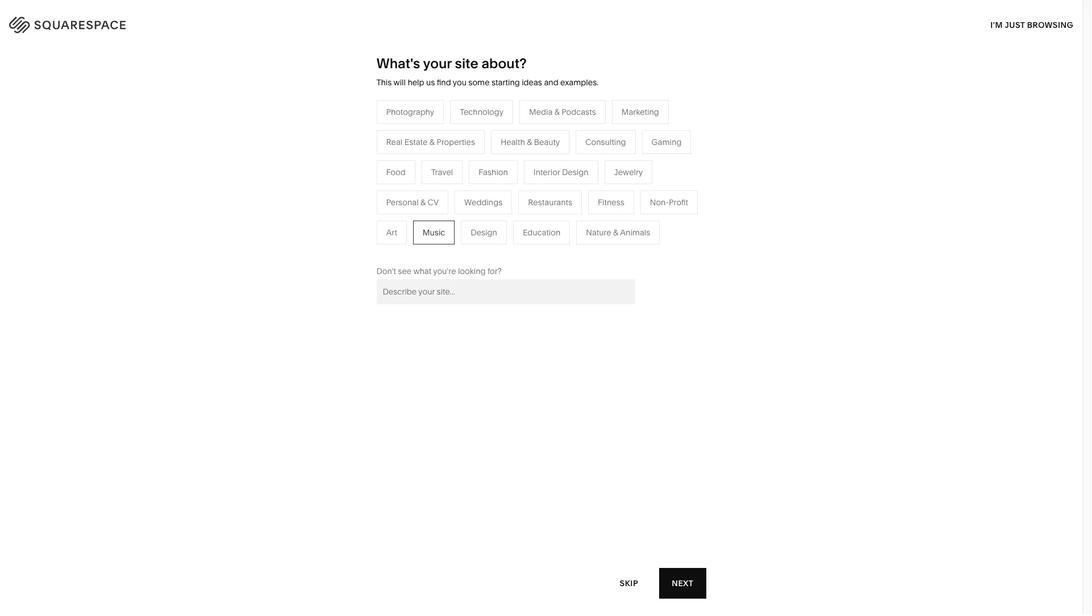 Task type: describe. For each thing, give the bounding box(es) containing it.
consulting
[[586, 137, 626, 147]]

1 vertical spatial properties
[[462, 243, 501, 254]]

1 vertical spatial non-
[[344, 209, 363, 219]]

beauty
[[534, 137, 560, 147]]

0 horizontal spatial fitness
[[532, 192, 558, 202]]

and
[[544, 77, 559, 88]]

weddings link
[[412, 226, 461, 236]]

just
[[1006, 20, 1026, 30]]

1 vertical spatial real estate & properties
[[412, 243, 501, 254]]

Weddings radio
[[455, 190, 513, 214]]

real estate & properties inside radio
[[386, 137, 475, 147]]

properties inside radio
[[437, 137, 475, 147]]

ideas
[[522, 77, 543, 88]]

degraw element
[[389, 389, 695, 614]]

find
[[437, 77, 451, 88]]

podcasts inside radio
[[562, 107, 596, 117]]

Fashion radio
[[469, 160, 518, 184]]

events
[[412, 209, 436, 219]]

0 horizontal spatial nature
[[532, 175, 557, 185]]

interior
[[534, 167, 561, 177]]

you
[[453, 77, 467, 88]]

real inside radio
[[386, 137, 403, 147]]

looking
[[458, 266, 486, 276]]

art
[[386, 227, 397, 238]]

health
[[501, 137, 525, 147]]

Jewelry radio
[[605, 160, 653, 184]]

education
[[523, 227, 561, 238]]

travel down real estate & properties radio
[[412, 158, 434, 168]]

fashion
[[479, 167, 508, 177]]

photography
[[386, 107, 435, 117]]

interior design
[[534, 167, 589, 177]]

starting
[[492, 77, 520, 88]]

Personal & CV radio
[[377, 190, 449, 214]]

some
[[469, 77, 490, 88]]

Art radio
[[377, 221, 407, 244]]

decor
[[564, 158, 587, 168]]

1 vertical spatial media & podcasts
[[412, 192, 479, 202]]

design inside option
[[562, 167, 589, 177]]

media & podcasts inside radio
[[529, 107, 596, 117]]

next button
[[660, 568, 707, 599]]

help
[[408, 77, 425, 88]]

personal
[[386, 197, 419, 207]]

i'm
[[991, 20, 1004, 30]]

you're
[[433, 266, 456, 276]]

gaming
[[652, 137, 682, 147]]

Education radio
[[513, 221, 571, 244]]

marketing
[[622, 107, 660, 117]]

i'm just browsing link
[[991, 9, 1074, 40]]

real estate & properties link
[[412, 243, 512, 254]]

events link
[[412, 209, 448, 219]]

health & beauty
[[501, 137, 560, 147]]

this
[[377, 77, 392, 88]]

us
[[426, 77, 435, 88]]

site
[[455, 55, 479, 72]]

about?
[[482, 55, 527, 72]]

community
[[292, 209, 335, 219]]

Health & Beauty radio
[[491, 130, 570, 154]]

0 horizontal spatial restaurants
[[412, 175, 456, 185]]

profits
[[363, 209, 387, 219]]

Restaurants radio
[[519, 190, 582, 214]]

Fitness radio
[[589, 190, 635, 214]]



Task type: vqa. For each thing, say whether or not it's contained in the screenshot.
left media
yes



Task type: locate. For each thing, give the bounding box(es) containing it.
fitness link
[[532, 192, 570, 202]]

1 horizontal spatial estate
[[430, 243, 453, 254]]

media & podcasts link
[[412, 192, 490, 202]]

Real Estate & Properties radio
[[377, 130, 485, 154]]

nature down "fitness" radio
[[586, 227, 612, 238]]

design
[[562, 167, 589, 177], [471, 227, 498, 238]]

1 horizontal spatial non-
[[650, 197, 669, 207]]

0 vertical spatial design
[[562, 167, 589, 177]]

1 vertical spatial podcasts
[[444, 192, 479, 202]]

restaurants down travel 'link' on the top left
[[412, 175, 456, 185]]

media up beauty
[[529, 107, 553, 117]]

in
[[1060, 17, 1069, 28]]

don't see what you're looking for?
[[377, 266, 502, 276]]

estate up travel 'link' on the top left
[[405, 137, 428, 147]]

real up "food" radio
[[386, 137, 403, 147]]

fitness
[[532, 192, 558, 202], [598, 197, 625, 207]]

skip
[[620, 578, 639, 588]]

nature & animals down "fitness" radio
[[586, 227, 651, 238]]

0 vertical spatial properties
[[437, 137, 475, 147]]

Technology radio
[[450, 100, 514, 124]]

properties
[[437, 137, 475, 147], [462, 243, 501, 254]]

restaurants link
[[412, 175, 467, 185]]

cv
[[428, 197, 439, 207]]

0 vertical spatial animals
[[566, 175, 596, 185]]

music
[[423, 227, 445, 238]]

degraw image
[[389, 389, 695, 614]]

animals
[[566, 175, 596, 185], [621, 227, 651, 238]]

real
[[386, 137, 403, 147], [412, 243, 428, 254]]

1 vertical spatial estate
[[430, 243, 453, 254]]

home & decor link
[[532, 158, 598, 168]]

0 vertical spatial nature
[[532, 175, 557, 185]]

Design radio
[[461, 221, 507, 244]]

real down music
[[412, 243, 428, 254]]

community & non-profits
[[292, 209, 387, 219]]

1 horizontal spatial real
[[412, 243, 428, 254]]

0 vertical spatial media & podcasts
[[529, 107, 596, 117]]

0 horizontal spatial design
[[471, 227, 498, 238]]

next
[[672, 578, 694, 588]]

weddings inside radio
[[465, 197, 503, 207]]

travel inside option
[[431, 167, 453, 177]]

home & decor
[[532, 158, 587, 168]]

1 horizontal spatial media & podcasts
[[529, 107, 596, 117]]

0 vertical spatial non-
[[650, 197, 669, 207]]

Interior Design radio
[[524, 160, 599, 184]]

podcasts down examples.
[[562, 107, 596, 117]]

estate
[[405, 137, 428, 147], [430, 243, 453, 254]]

nature & animals inside option
[[586, 227, 651, 238]]

animals down decor
[[566, 175, 596, 185]]

1 horizontal spatial fitness
[[598, 197, 625, 207]]

examples.
[[561, 77, 599, 88]]

0 horizontal spatial real
[[386, 137, 403, 147]]

0 vertical spatial podcasts
[[562, 107, 596, 117]]

non-
[[650, 197, 669, 207], [344, 209, 363, 219]]

&
[[555, 107, 560, 117], [430, 137, 435, 147], [527, 137, 532, 147], [556, 158, 562, 168], [559, 175, 564, 185], [437, 192, 442, 202], [421, 197, 426, 207], [337, 209, 342, 219], [614, 227, 619, 238], [455, 243, 460, 254]]

Consulting radio
[[576, 130, 636, 154]]

non-profit
[[650, 197, 689, 207]]

1 vertical spatial nature
[[586, 227, 612, 238]]

fitness inside radio
[[598, 197, 625, 207]]

non- down jewelry option
[[650, 197, 669, 207]]

1 vertical spatial nature & animals
[[586, 227, 651, 238]]

nature & animals link
[[532, 175, 607, 185]]

media inside media & podcasts radio
[[529, 107, 553, 117]]

skip button
[[608, 568, 651, 599]]

restaurants down nature & animals link
[[528, 197, 573, 207]]

travel link
[[412, 158, 445, 168]]

0 vertical spatial real
[[386, 137, 403, 147]]

food
[[386, 167, 406, 177]]

log             in
[[1040, 17, 1069, 28]]

restaurants
[[412, 175, 456, 185], [528, 197, 573, 207]]

1 horizontal spatial podcasts
[[562, 107, 596, 117]]

Marketing radio
[[612, 100, 669, 124]]

log
[[1040, 17, 1058, 28]]

travel up media & podcasts link
[[431, 167, 453, 177]]

will
[[394, 77, 406, 88]]

properties up looking
[[462, 243, 501, 254]]

real estate & properties up travel 'link' on the top left
[[386, 137, 475, 147]]

media up events
[[412, 192, 435, 202]]

0 horizontal spatial animals
[[566, 175, 596, 185]]

nature inside option
[[586, 227, 612, 238]]

i'm just browsing
[[991, 20, 1074, 30]]

fitness down interior
[[532, 192, 558, 202]]

squarespace logo link
[[23, 14, 232, 32]]

real estate & properties up you're
[[412, 243, 501, 254]]

fitness up 'nature & animals' option
[[598, 197, 625, 207]]

media & podcasts down "restaurants" link
[[412, 192, 479, 202]]

browsing
[[1028, 20, 1074, 30]]

weddings
[[465, 197, 503, 207], [412, 226, 450, 236]]

nature down the home
[[532, 175, 557, 185]]

Non-Profit radio
[[641, 190, 698, 214]]

see
[[398, 266, 412, 276]]

podcasts
[[562, 107, 596, 117], [444, 192, 479, 202]]

Nature & Animals radio
[[577, 221, 660, 244]]

media
[[529, 107, 553, 117], [412, 192, 435, 202]]

1 horizontal spatial media
[[529, 107, 553, 117]]

0 horizontal spatial estate
[[405, 137, 428, 147]]

Food radio
[[377, 160, 416, 184]]

Don't see what you're looking for? field
[[377, 279, 636, 304]]

0 vertical spatial restaurants
[[412, 175, 456, 185]]

real estate & properties
[[386, 137, 475, 147], [412, 243, 501, 254]]

media & podcasts
[[529, 107, 596, 117], [412, 192, 479, 202]]

1 vertical spatial media
[[412, 192, 435, 202]]

home
[[532, 158, 555, 168]]

profit
[[669, 197, 689, 207]]

non- inside radio
[[650, 197, 669, 207]]

design inside 'radio'
[[471, 227, 498, 238]]

your
[[423, 55, 452, 72]]

Gaming radio
[[642, 130, 692, 154]]

0 vertical spatial real estate & properties
[[386, 137, 475, 147]]

1 horizontal spatial animals
[[621, 227, 651, 238]]

non- right "community"
[[344, 209, 363, 219]]

0 vertical spatial estate
[[405, 137, 428, 147]]

personal & cv
[[386, 197, 439, 207]]

travel
[[412, 158, 434, 168], [431, 167, 453, 177]]

weddings down events link
[[412, 226, 450, 236]]

podcasts down "restaurants" link
[[444, 192, 479, 202]]

what's your site about? this will help us find you some starting ideas and examples.
[[377, 55, 599, 88]]

Travel radio
[[422, 160, 463, 184]]

0 horizontal spatial weddings
[[412, 226, 450, 236]]

Photography radio
[[377, 100, 444, 124]]

1 vertical spatial weddings
[[412, 226, 450, 236]]

0 horizontal spatial podcasts
[[444, 192, 479, 202]]

nature & animals down home & decor link
[[532, 175, 596, 185]]

0 horizontal spatial media & podcasts
[[412, 192, 479, 202]]

nature
[[532, 175, 557, 185], [586, 227, 612, 238]]

0 horizontal spatial media
[[412, 192, 435, 202]]

estate inside radio
[[405, 137, 428, 147]]

Music radio
[[413, 221, 455, 244]]

community & non-profits link
[[292, 209, 398, 219]]

1 horizontal spatial nature
[[586, 227, 612, 238]]

1 vertical spatial restaurants
[[528, 197, 573, 207]]

1 vertical spatial design
[[471, 227, 498, 238]]

0 horizontal spatial non-
[[344, 209, 363, 219]]

1 horizontal spatial design
[[562, 167, 589, 177]]

squarespace logo image
[[23, 14, 149, 32]]

log             in link
[[1040, 17, 1069, 28]]

1 vertical spatial real
[[412, 243, 428, 254]]

0 vertical spatial weddings
[[465, 197, 503, 207]]

animals inside option
[[621, 227, 651, 238]]

what
[[414, 266, 432, 276]]

animals down "fitness" radio
[[621, 227, 651, 238]]

estate down music
[[430, 243, 453, 254]]

for?
[[488, 266, 502, 276]]

don't
[[377, 266, 396, 276]]

media & podcasts down and
[[529, 107, 596, 117]]

jewelry
[[615, 167, 643, 177]]

1 horizontal spatial restaurants
[[528, 197, 573, 207]]

what's
[[377, 55, 420, 72]]

0 vertical spatial media
[[529, 107, 553, 117]]

properties up the travel option
[[437, 137, 475, 147]]

0 vertical spatial nature & animals
[[532, 175, 596, 185]]

technology
[[460, 107, 504, 117]]

Media & Podcasts radio
[[520, 100, 606, 124]]

nature & animals
[[532, 175, 596, 185], [586, 227, 651, 238]]

restaurants inside radio
[[528, 197, 573, 207]]

weddings up design 'radio'
[[465, 197, 503, 207]]

1 vertical spatial animals
[[621, 227, 651, 238]]

1 horizontal spatial weddings
[[465, 197, 503, 207]]



